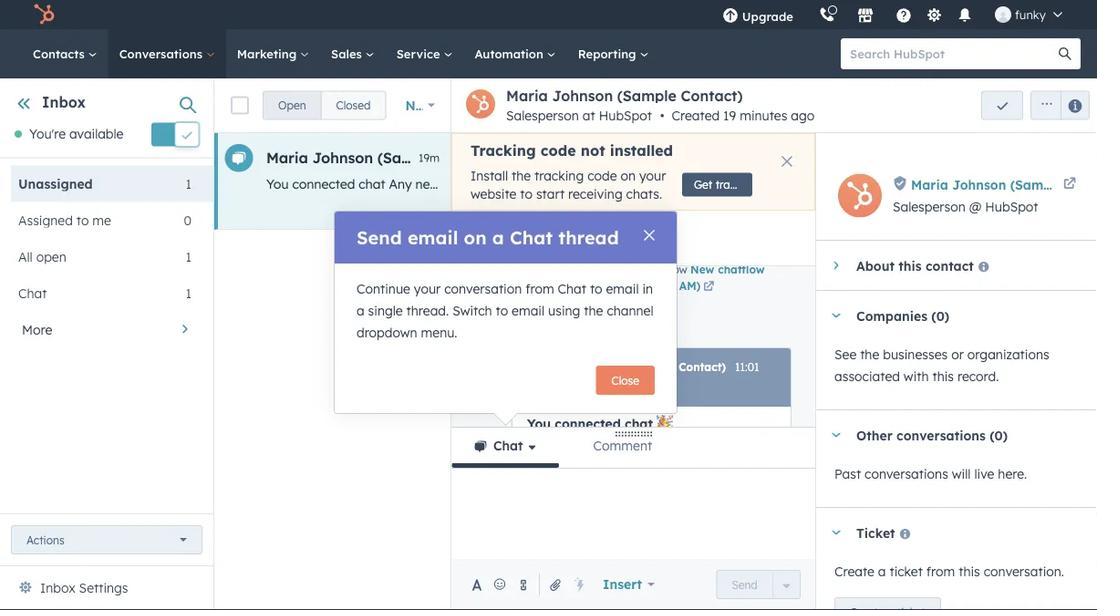 Task type: describe. For each thing, give the bounding box(es) containing it.
comment
[[594, 438, 653, 454]]

you're
[[29, 126, 66, 142]]

no
[[496, 238, 514, 254]]

11:01
[[736, 361, 760, 374]]

this inside dropdown button
[[899, 258, 922, 274]]

insert
[[603, 577, 643, 593]]

contact) for 19m
[[441, 149, 503, 167]]

continue your conversation from chat
[[357, 281, 587, 297]]

group containing open
[[263, 91, 386, 120]]

search button
[[1051, 38, 1082, 69]]

1 horizontal spatial salesperson
[[894, 199, 966, 215]]

on left no
[[464, 226, 487, 249]]

tracking inside button
[[716, 178, 759, 192]]

1 horizontal spatial hubspot
[[986, 199, 1039, 215]]

hubspot image
[[33, 4, 55, 26]]

conversations
[[119, 46, 206, 61]]

conversations for will
[[865, 466, 949, 482]]

past conversations will live here.
[[835, 466, 1028, 482]]

me
[[93, 212, 111, 228]]

you for you connected chat any new chats on your website will appear here. choose what you'd like to do next:  try it out  send a test chat from any
[[267, 176, 289, 192]]

chat left the conta
[[1019, 176, 1046, 192]]

see the businesses or organizations associated with this record.
[[835, 347, 1050, 385]]

on inside "you connected chat 🎉 any new chats on your website will appear here. choose what you'd like to do next:"
[[619, 435, 634, 451]]

code left not
[[541, 141, 576, 160]]

settings link
[[924, 5, 946, 24]]

companies (0)
[[857, 308, 950, 324]]

calling icon button
[[812, 3, 843, 27]]

comment button
[[571, 428, 676, 468]]

menu.
[[421, 325, 458, 341]]

dropdown
[[357, 325, 418, 341]]

tracking inside install the tracking code on your website to start receiving chats.
[[535, 168, 584, 184]]

notifications button
[[950, 0, 981, 29]]

reporting link
[[567, 29, 660, 78]]

hubspot link
[[22, 4, 68, 26]]

automation
[[475, 46, 547, 61]]

install the tracking code on your website to start receiving chats.
[[471, 168, 667, 202]]

Open button
[[263, 91, 322, 120]]

actions button
[[11, 526, 203, 555]]

new chatflow (october 27, 2023 10:58 am) link
[[550, 263, 765, 295]]

send for send
[[732, 578, 758, 592]]

on inside row
[[480, 176, 495, 192]]

the inside the to email in a single thread. switch to email using the channel dropdown menu.
[[584, 303, 604, 319]]

chatting from:
[[596, 297, 671, 310]]

am
[[528, 383, 544, 396]]

live chat from maria johnson (sample contact) with context you connected chat
any new chats on your website will appear here. choose what you'd like to do next:

try it out 
send a test chat from any page where the tracking code is installed: https://app.hubs row
[[214, 133, 1098, 230]]

with
[[904, 369, 930, 385]]

funky button
[[985, 0, 1074, 29]]

your inside install the tracking code on your website to start receiving chats.
[[640, 168, 667, 184]]

past
[[835, 466, 862, 482]]

Closed button
[[321, 91, 386, 120]]

tracking
[[471, 141, 536, 160]]

companies (0) button
[[817, 291, 1087, 340]]

send button
[[717, 570, 774, 600]]

appear inside "you connected chat 🎉 any new chats on your website will appear here. choose what you'd like to do next:"
[[528, 454, 571, 470]]

inbox settings
[[40, 580, 128, 596]]

19m
[[419, 151, 440, 165]]

0
[[184, 212, 192, 228]]

johnson down 'test-' at the bottom right
[[581, 361, 627, 374]]

about this contact button
[[817, 241, 1087, 290]]

your inside "you connected chat 🎉 any new chats on your website will appear here. choose what you'd like to do next:"
[[637, 435, 664, 451]]

will inside row
[[579, 176, 598, 192]]

will inside "you connected chat 🎉 any new chats on your website will appear here. choose what you'd like to do next:"
[[717, 435, 736, 451]]

this inside see the businesses or organizations associated with this record.
[[933, 369, 955, 385]]

upgrade image
[[723, 8, 739, 25]]

code inside send a test chat from any page where the tracking code is installed.
[[603, 550, 633, 566]]

tracking inside send a test chat from any page where the tracking code is installed.
[[550, 550, 600, 566]]

ticket button
[[817, 508, 1087, 558]]

single
[[368, 303, 403, 319]]

newest
[[406, 97, 452, 113]]

send group
[[717, 570, 801, 600]]

new inside row
[[416, 176, 440, 192]]

chat inside send a test chat from any page where the tracking code is installed.
[[599, 531, 626, 547]]

contacts
[[33, 46, 88, 61]]

channel
[[607, 303, 654, 319]]

see
[[835, 347, 857, 363]]

maria inside row
[[267, 149, 308, 167]]

service link
[[386, 29, 464, 78]]

link opens in a new window image
[[640, 316, 651, 327]]

to left me
[[76, 212, 89, 228]]

chats inside row
[[444, 176, 477, 192]]

maria johnson (sample conta link
[[912, 174, 1098, 196]]

conversation created from chatflow
[[502, 263, 691, 276]]

actions
[[26, 533, 64, 547]]

reporting
[[578, 46, 640, 61]]

conversations link
[[108, 29, 226, 78]]

settings image
[[927, 8, 943, 24]]

send for send email on a chat thread
[[357, 226, 402, 249]]

the inside send a test chat from any page where the tracking code is installed.
[[528, 550, 547, 566]]

thread
[[559, 226, 619, 249]]

caret image for companies (0) dropdown button
[[831, 314, 842, 318]]

to inside install the tracking code on your website to start receiving chats.
[[521, 186, 533, 202]]

close image for tracking code not installed
[[782, 156, 793, 167]]

2 horizontal spatial this
[[959, 564, 981, 580]]

website inside install the tracking code on your website to start receiving chats.
[[471, 186, 517, 202]]

from inside row
[[1050, 176, 1078, 192]]

link opens in a new window image inside test-url link
[[640, 313, 651, 330]]

minutes
[[740, 108, 788, 124]]

any inside row
[[1082, 176, 1098, 192]]

johnson inside maria johnson (sample contact) salesperson at hubspot • created 19 minutes ago
[[553, 87, 613, 105]]

you for you connected chat 🎉 any new chats on your website will appear here. choose what you'd like to do next:
[[528, 416, 551, 432]]

caret image for other conversations (0) dropdown button
[[831, 433, 842, 438]]

maria johnson (sample conta
[[912, 177, 1098, 193]]

your up thread.
[[414, 281, 441, 297]]

no owner button
[[466, 233, 570, 260]]

like inside row
[[799, 176, 819, 192]]

marketplaces image
[[858, 8, 874, 25]]

19
[[724, 108, 737, 124]]

continue
[[357, 281, 411, 297]]

(sample inside row
[[378, 149, 437, 167]]

from:
[[644, 297, 671, 310]]

chat down closed
[[359, 176, 386, 192]]

switch
[[453, 303, 493, 319]]

maria right try
[[912, 177, 949, 193]]

maria johnson (sample contact) salesperson at hubspot • created 19 minutes ago
[[507, 87, 815, 124]]

any inside "you connected chat 🎉 any new chats on your website will appear here. choose what you'd like to do next:"
[[528, 435, 550, 451]]

new inside "you connected chat 🎉 any new chats on your website will appear here. choose what you'd like to do next:"
[[554, 435, 578, 451]]

🎉
[[657, 416, 670, 432]]

not
[[581, 141, 606, 160]]

marketplaces button
[[847, 0, 885, 29]]

settings
[[79, 580, 128, 596]]

(sample inside maria johnson (sample contact) salesperson at hubspot • created 19 minutes ago
[[618, 87, 677, 105]]

all
[[18, 249, 33, 265]]

connected for you connected chat 🎉 any new chats on your website will appear here. choose what you'd like to do next:
[[555, 416, 621, 432]]

send inside row
[[948, 176, 978, 192]]

any inside send a test chat from any page where the tracking code is installed.
[[662, 531, 684, 547]]

close button
[[596, 366, 655, 395]]

ago
[[792, 108, 815, 124]]

chat inside "you connected chat 🎉 any new chats on your website will appear here. choose what you'd like to do next:"
[[625, 416, 653, 432]]

2023
[[619, 279, 644, 293]]

2 horizontal spatial here.
[[999, 466, 1028, 482]]

owner
[[470, 216, 511, 232]]

conversation.
[[985, 564, 1065, 580]]

newest button
[[394, 87, 452, 124]]

conversation
[[502, 263, 571, 276]]

(0) inside dropdown button
[[932, 308, 950, 324]]

Search HubSpot search field
[[842, 38, 1065, 69]]

am)
[[680, 279, 701, 293]]

any inside row
[[389, 176, 412, 192]]

create a ticket from this conversation.
[[835, 564, 1065, 580]]

thread.
[[407, 303, 449, 319]]

in
[[643, 281, 654, 297]]

contact
[[926, 258, 975, 274]]

chat button
[[452, 428, 560, 468]]

like inside "you connected chat 🎉 any new chats on your website will appear here. choose what you'd like to do next:"
[[725, 454, 745, 470]]

website inside "you connected chat 🎉 any new chats on your website will appear here. choose what you'd like to do next:"
[[668, 435, 714, 451]]

test-url
[[597, 314, 637, 328]]

a inside live chat from maria johnson (sample contact) with context you connected chat
any new chats on your website will appear here. choose what you'd like to do next:

try it out 
send a test chat from any page where the tracking code is installed: https://app.hubs row
[[981, 176, 989, 192]]

start
[[537, 186, 565, 202]]

conversations for (0)
[[897, 427, 987, 443]]

do inside row
[[839, 176, 855, 192]]

calling icon image
[[820, 7, 836, 24]]

chats.
[[627, 186, 663, 202]]



Task type: vqa. For each thing, say whether or not it's contained in the screenshot.
Inbox Settings link
yes



Task type: locate. For each thing, give the bounding box(es) containing it.
email up channel
[[606, 281, 639, 297]]

link opens in a new window image
[[704, 279, 715, 295], [704, 282, 715, 293], [640, 313, 651, 330]]

unassigned
[[18, 176, 93, 192]]

connected inside live chat from maria johnson (sample contact) with context you connected chat
any new chats on your website will appear here. choose what you'd like to do next:

try it out 
send a test chat from any page where the tracking code is installed: https://app.hubs row
[[292, 176, 355, 192]]

(sample down newest popup button
[[378, 149, 437, 167]]

1 1 from the top
[[186, 176, 192, 192]]

1 horizontal spatial new
[[554, 435, 578, 451]]

1 horizontal spatial any
[[1082, 176, 1098, 192]]

code down minutes
[[762, 178, 787, 192]]

chats up owner
[[444, 176, 477, 192]]

any down am
[[528, 435, 550, 451]]

to left try
[[823, 176, 835, 192]]

0 vertical spatial connected
[[292, 176, 355, 192]]

is
[[637, 550, 646, 566]]

(sample down link opens in a new window icon
[[631, 361, 676, 374]]

1 horizontal spatial group
[[1024, 91, 1091, 120]]

owner
[[518, 238, 557, 254]]

test inside send a test chat from any page where the tracking code is installed.
[[573, 531, 596, 547]]

install
[[471, 168, 508, 184]]

tracking up start
[[535, 168, 584, 184]]

2 horizontal spatial website
[[668, 435, 714, 451]]

on down the tracking
[[480, 176, 495, 192]]

tracking code not installed
[[471, 141, 674, 160]]

conversations down other conversations (0)
[[865, 466, 949, 482]]

(0) inside dropdown button
[[990, 427, 1009, 443]]

0 vertical spatial any
[[1082, 176, 1098, 192]]

1 vertical spatial 1
[[186, 249, 192, 265]]

send
[[948, 176, 978, 192], [357, 226, 402, 249], [528, 531, 558, 547], [732, 578, 758, 592]]

0 vertical spatial you
[[267, 176, 289, 192]]

conversation
[[445, 281, 522, 297]]

test
[[993, 176, 1016, 192], [573, 531, 596, 547]]

maria johnson (sample contact) for 19m
[[267, 149, 503, 167]]

hubspot inside maria johnson (sample contact) salesperson at hubspot • created 19 minutes ago
[[599, 108, 653, 124]]

0 vertical spatial inbox
[[42, 93, 86, 111]]

1 vertical spatial chats
[[582, 435, 615, 451]]

0 vertical spatial choose
[[681, 176, 726, 192]]

close image down ago
[[782, 156, 793, 167]]

appear
[[602, 176, 645, 192], [528, 454, 571, 470]]

chat up insert
[[599, 531, 626, 547]]

will down not
[[579, 176, 598, 192]]

1 horizontal spatial website
[[529, 176, 575, 192]]

hubspot
[[599, 108, 653, 124], [986, 199, 1039, 215]]

get tracking code button
[[683, 173, 787, 197]]

caret image inside 'ticket' dropdown button
[[831, 531, 842, 535]]

inbox
[[42, 93, 86, 111], [40, 580, 75, 596]]

0 horizontal spatial choose
[[607, 454, 652, 470]]

1 vertical spatial test
[[573, 531, 596, 547]]

2 horizontal spatial will
[[953, 466, 972, 482]]

choose
[[681, 176, 726, 192], [607, 454, 652, 470]]

0 vertical spatial salesperson
[[507, 108, 579, 124]]

10:58
[[648, 279, 676, 293]]

contact) up the created at the top of page
[[681, 87, 743, 105]]

you'd inside live chat from maria johnson (sample contact) with context you connected chat
any new chats on your website will appear here. choose what you'd like to do next:

try it out 
send a test chat from any page where the tracking code is installed: https://app.hubs row
[[763, 176, 796, 192]]

any down newest popup button
[[389, 176, 412, 192]]

maria down using
[[546, 361, 578, 374]]

inbox settings link
[[40, 578, 128, 600]]

1 horizontal spatial close image
[[782, 156, 793, 167]]

at
[[583, 108, 596, 124]]

test inside row
[[993, 176, 1016, 192]]

maria johnson (sample contact)
[[267, 149, 503, 167], [546, 361, 726, 374]]

1 horizontal spatial maria johnson (sample contact)
[[546, 361, 726, 374]]

1 horizontal spatial what
[[730, 176, 760, 192]]

website down tracking code not installed
[[529, 176, 575, 192]]

email left owner
[[408, 226, 459, 249]]

next: inside row
[[858, 176, 887, 192]]

next: left try
[[858, 176, 887, 192]]

salesperson inside maria johnson (sample contact) salesperson at hubspot • created 19 minutes ago
[[507, 108, 579, 124]]

from inside send a test chat from any page where the tracking code is installed.
[[629, 531, 658, 547]]

your down the tracking
[[499, 176, 526, 192]]

1 vertical spatial any
[[662, 531, 684, 547]]

1 horizontal spatial you'd
[[763, 176, 796, 192]]

main content
[[214, 78, 1098, 611]]

code inside button
[[762, 178, 787, 192]]

close image inside the tracking code not installed alert
[[782, 156, 793, 167]]

new
[[691, 263, 715, 276]]

group down sales
[[263, 91, 386, 120]]

send inside button
[[732, 578, 758, 592]]

email
[[408, 226, 459, 249], [606, 281, 639, 297], [512, 303, 545, 319]]

you inside live chat from maria johnson (sample contact) with context you connected chat
any new chats on your website will appear here. choose what you'd like to do next:

try it out 
send a test chat from any page where the tracking code is installed: https://app.hubs row
[[267, 176, 289, 192]]

1 vertical spatial contact)
[[441, 149, 503, 167]]

maria johnson (sample contact) for 11:01 am
[[546, 361, 726, 374]]

you inside "you connected chat 🎉 any new chats on your website will appear here. choose what you'd like to do next:"
[[528, 416, 551, 432]]

inbox for inbox settings
[[40, 580, 75, 596]]

2 vertical spatial email
[[512, 303, 545, 319]]

1 vertical spatial email
[[606, 281, 639, 297]]

1 vertical spatial will
[[717, 435, 736, 451]]

upgrade
[[743, 9, 794, 24]]

0 horizontal spatial (0)
[[932, 308, 950, 324]]

you down am
[[528, 416, 551, 432]]

using
[[549, 303, 581, 319]]

companies
[[857, 308, 928, 324]]

this down 'ticket' dropdown button
[[959, 564, 981, 580]]

caret image for about this contact dropdown button
[[835, 260, 839, 271]]

open
[[36, 249, 66, 265]]

2 vertical spatial contact)
[[679, 361, 726, 374]]

here. right live
[[999, 466, 1028, 482]]

0 horizontal spatial next:
[[547, 473, 576, 489]]

will left live
[[953, 466, 972, 482]]

maria down open button on the top left of page
[[267, 149, 308, 167]]

tracking
[[535, 168, 584, 184], [716, 178, 759, 192], [550, 550, 600, 566]]

you down open
[[267, 176, 289, 192]]

0 vertical spatial 1
[[186, 176, 192, 192]]

you connected chat 🎉 any new chats on your website will appear here. choose what you'd like to do next:
[[528, 416, 761, 489]]

will
[[579, 176, 598, 192], [717, 435, 736, 451], [953, 466, 972, 482]]

caret image left ticket
[[831, 531, 842, 535]]

caret image inside other conversations (0) dropdown button
[[831, 433, 842, 438]]

0 vertical spatial like
[[799, 176, 819, 192]]

this
[[899, 258, 922, 274], [933, 369, 955, 385], [959, 564, 981, 580]]

0 horizontal spatial hubspot
[[599, 108, 653, 124]]

closed
[[336, 99, 371, 112]]

johnson
[[553, 87, 613, 105], [313, 149, 373, 167], [953, 177, 1007, 193], [581, 361, 627, 374]]

chatflow up 10:58
[[644, 263, 688, 276]]

1 horizontal spatial this
[[933, 369, 955, 385]]

caret image left about
[[835, 260, 839, 271]]

1 vertical spatial close image
[[644, 230, 655, 241]]

you'd down minutes
[[763, 176, 796, 192]]

on
[[621, 168, 636, 184], [480, 176, 495, 192], [464, 226, 487, 249], [619, 435, 634, 451]]

close image down 'chats.'
[[644, 230, 655, 241]]

2 chatflow from the left
[[718, 263, 765, 276]]

1 group from the left
[[263, 91, 386, 120]]

help image
[[896, 8, 913, 25]]

0 vertical spatial any
[[389, 176, 412, 192]]

connected up comment
[[555, 416, 621, 432]]

1 for all open
[[186, 249, 192, 265]]

tracking right get
[[716, 178, 759, 192]]

1 vertical spatial do
[[528, 473, 543, 489]]

other conversations (0) button
[[817, 411, 1087, 460]]

send inside send a test chat from any page where the tracking code is installed.
[[528, 531, 558, 547]]

url
[[622, 314, 637, 328]]

chats
[[444, 176, 477, 192], [582, 435, 615, 451]]

1 vertical spatial like
[[725, 454, 745, 470]]

to
[[823, 176, 835, 192], [521, 186, 533, 202], [76, 212, 89, 228], [590, 281, 603, 297], [496, 303, 509, 319], [749, 454, 761, 470]]

0 horizontal spatial website
[[471, 186, 517, 202]]

0 vertical spatial hubspot
[[599, 108, 653, 124]]

you'd inside "you connected chat 🎉 any new chats on your website will appear here. choose what you'd like to do next:"
[[689, 454, 722, 470]]

chat
[[359, 176, 386, 192], [1019, 176, 1046, 192], [625, 416, 653, 432], [599, 531, 626, 547]]

1 horizontal spatial appear
[[602, 176, 645, 192]]

choose inside row
[[681, 176, 726, 192]]

no owner
[[496, 238, 557, 254]]

caret image
[[835, 260, 839, 271], [831, 314, 842, 318], [831, 433, 842, 438], [831, 531, 842, 535]]

you'd
[[763, 176, 796, 192], [689, 454, 722, 470]]

contact) inside row
[[441, 149, 503, 167]]

0 vertical spatial conversations
[[897, 427, 987, 443]]

(october
[[550, 279, 598, 293]]

on up 'chats.'
[[621, 168, 636, 184]]

0 horizontal spatial you
[[267, 176, 289, 192]]

contact) left 11:01
[[679, 361, 726, 374]]

2 horizontal spatial email
[[606, 281, 639, 297]]

a inside send a test chat from any page where the tracking code is installed.
[[561, 531, 569, 547]]

try
[[891, 176, 909, 192]]

chatflow inside new chatflow (october 27, 2023 10:58 am)
[[718, 263, 765, 276]]

appear down installed
[[602, 176, 645, 192]]

appear down am
[[528, 454, 571, 470]]

1 for unassigned
[[186, 176, 192, 192]]

2 vertical spatial this
[[959, 564, 981, 580]]

caret image up see
[[831, 314, 842, 318]]

1 horizontal spatial test
[[993, 176, 1016, 192]]

to email in a single thread. switch to email using the channel dropdown menu.
[[357, 281, 654, 341]]

you're available image
[[15, 131, 22, 138]]

tracking code not installed alert
[[452, 133, 816, 211]]

1 horizontal spatial here.
[[649, 176, 678, 192]]

johnson up @
[[953, 177, 1007, 193]]

conversations inside dropdown button
[[897, 427, 987, 443]]

inbox left the settings
[[40, 580, 75, 596]]

sales
[[331, 46, 366, 61]]

maria johnson (sample contact) down test-url link
[[546, 361, 726, 374]]

chats down the close
[[582, 435, 615, 451]]

close image
[[782, 156, 793, 167], [644, 230, 655, 241]]

@
[[970, 199, 982, 215]]

0 vertical spatial (0)
[[932, 308, 950, 324]]

1 vertical spatial you
[[528, 416, 551, 432]]

website inside row
[[529, 176, 575, 192]]

•
[[661, 108, 665, 124]]

send email on a chat thread
[[357, 226, 619, 249]]

0 vertical spatial test
[[993, 176, 1016, 192]]

what right get
[[730, 176, 760, 192]]

3 1 from the top
[[186, 285, 192, 301]]

to up where
[[749, 454, 761, 470]]

0 horizontal spatial you'd
[[689, 454, 722, 470]]

record.
[[958, 369, 1000, 385]]

(sample
[[618, 87, 677, 105], [378, 149, 437, 167], [1011, 177, 1064, 193], [631, 361, 676, 374]]

insert button
[[591, 567, 667, 603]]

businesses
[[884, 347, 949, 363]]

all open
[[18, 249, 66, 265]]

conversations up past conversations will live here.
[[897, 427, 987, 443]]

1 for chat
[[186, 285, 192, 301]]

1 horizontal spatial chatflow
[[718, 263, 765, 276]]

next:
[[858, 176, 887, 192], [547, 473, 576, 489]]

1 vertical spatial this
[[933, 369, 955, 385]]

1 vertical spatial what
[[656, 454, 686, 470]]

caret image left other
[[831, 433, 842, 438]]

0 horizontal spatial chats
[[444, 176, 477, 192]]

salesperson down out
[[894, 199, 966, 215]]

code inside install the tracking code on your website to start receiving chats.
[[588, 168, 618, 184]]

0 horizontal spatial salesperson
[[507, 108, 579, 124]]

1 vertical spatial any
[[528, 435, 550, 451]]

to down conversation created from chatflow
[[590, 281, 603, 297]]

website down install
[[471, 186, 517, 202]]

notifications image
[[957, 8, 974, 25]]

salesperson up tracking code not installed
[[507, 108, 579, 124]]

test up insert popup button
[[573, 531, 596, 547]]

0 horizontal spatial any
[[389, 176, 412, 192]]

maria down the automation link
[[507, 87, 548, 105]]

on inside install the tracking code on your website to start receiving chats.
[[621, 168, 636, 184]]

do left try
[[839, 176, 855, 192]]

chats inside "you connected chat 🎉 any new chats on your website will appear here. choose what you'd like to do next:"
[[582, 435, 615, 451]]

connected down closed button
[[292, 176, 355, 192]]

new
[[416, 176, 440, 192], [554, 435, 578, 451]]

test-url link
[[596, 312, 671, 330]]

your inside row
[[499, 176, 526, 192]]

email left using
[[512, 303, 545, 319]]

(0)
[[932, 308, 950, 324], [990, 427, 1009, 443]]

1 vertical spatial inbox
[[40, 580, 75, 596]]

0 horizontal spatial close image
[[644, 230, 655, 241]]

0 vertical spatial next:
[[858, 176, 887, 192]]

maria johnson (sample contact) down closed button
[[267, 149, 503, 167]]

1 horizontal spatial do
[[839, 176, 855, 192]]

your up 'chats.'
[[640, 168, 667, 184]]

2 group from the left
[[1024, 91, 1091, 120]]

menu containing funky
[[710, 0, 1076, 29]]

you'd up page
[[689, 454, 722, 470]]

contact) for 11:01 am
[[679, 361, 726, 374]]

caret image inside about this contact dropdown button
[[835, 260, 839, 271]]

0 vertical spatial do
[[839, 176, 855, 192]]

you
[[267, 176, 289, 192], [528, 416, 551, 432]]

0 horizontal spatial chatflow
[[644, 263, 688, 276]]

1 chatflow from the left
[[644, 263, 688, 276]]

(0) up businesses
[[932, 308, 950, 324]]

here. down installed
[[649, 176, 678, 192]]

1 vertical spatial (0)
[[990, 427, 1009, 443]]

contact) inside maria johnson (sample contact) salesperson at hubspot • created 19 minutes ago
[[681, 87, 743, 105]]

johnson up at
[[553, 87, 613, 105]]

(sample up •
[[618, 87, 677, 105]]

maria inside maria johnson (sample contact) salesperson at hubspot • created 19 minutes ago
[[507, 87, 548, 105]]

inbox up you're available
[[42, 93, 86, 111]]

your down 🎉
[[637, 435, 664, 451]]

the inside install the tracking code on your website to start receiving chats.
[[512, 168, 531, 184]]

0 vertical spatial email
[[408, 226, 459, 249]]

this right about
[[899, 258, 922, 274]]

created
[[574, 263, 613, 276]]

0 horizontal spatial here.
[[575, 454, 604, 470]]

0 vertical spatial will
[[579, 176, 598, 192]]

0 vertical spatial appear
[[602, 176, 645, 192]]

0 horizontal spatial connected
[[292, 176, 355, 192]]

appear inside live chat from maria johnson (sample contact) with context you connected chat
any new chats on your website will appear here. choose what you'd like to do next:

try it out 
send a test chat from any page where the tracking code is installed: https://app.hubs row
[[602, 176, 645, 192]]

funky town image
[[996, 6, 1012, 23]]

johnson inside row
[[313, 149, 373, 167]]

on down the close
[[619, 435, 634, 451]]

what inside "you connected chat 🎉 any new chats on your website will appear here. choose what you'd like to do next:"
[[656, 454, 686, 470]]

new left comment
[[554, 435, 578, 451]]

1 vertical spatial maria johnson (sample contact)
[[546, 361, 726, 374]]

chat left 🎉
[[625, 416, 653, 432]]

1 horizontal spatial (0)
[[990, 427, 1009, 443]]

code up receiving
[[588, 168, 618, 184]]

1
[[186, 176, 192, 192], [186, 249, 192, 265], [186, 285, 192, 301]]

you connected chat any new chats on your website will appear here. choose what you'd like to do next:  try it out  send a test chat from any
[[267, 176, 1098, 192]]

0 horizontal spatial group
[[263, 91, 386, 120]]

connected for you connected chat any new chats on your website will appear here. choose what you'd like to do next:  try it out  send a test chat from any
[[292, 176, 355, 192]]

0 vertical spatial this
[[899, 258, 922, 274]]

what inside row
[[730, 176, 760, 192]]

choose inside "you connected chat 🎉 any new chats on your website will appear here. choose what you'd like to do next:"
[[607, 454, 652, 470]]

caret image for 'ticket' dropdown button
[[831, 531, 842, 535]]

0 horizontal spatial like
[[725, 454, 745, 470]]

inbox inside inbox settings link
[[40, 580, 75, 596]]

the inside see the businesses or organizations associated with this record.
[[861, 347, 880, 363]]

1 vertical spatial salesperson
[[894, 199, 966, 215]]

service
[[397, 46, 444, 61]]

like
[[799, 176, 819, 192], [725, 454, 745, 470]]

do down chat button
[[528, 473, 543, 489]]

email for on
[[408, 226, 459, 249]]

0 vertical spatial maria johnson (sample contact)
[[267, 149, 503, 167]]

2 vertical spatial 1
[[186, 285, 192, 301]]

new down the 19m
[[416, 176, 440, 192]]

1 vertical spatial next:
[[547, 473, 576, 489]]

do
[[839, 176, 855, 192], [528, 473, 543, 489]]

here. inside row
[[649, 176, 678, 192]]

tracking up insert popup button
[[550, 550, 600, 566]]

assigned to me
[[18, 212, 111, 228]]

maria johnson (sample contact) inside row
[[267, 149, 503, 167]]

it
[[912, 176, 921, 192]]

to left start
[[521, 186, 533, 202]]

0 horizontal spatial test
[[573, 531, 596, 547]]

1 vertical spatial you'd
[[689, 454, 722, 470]]

your
[[640, 168, 667, 184], [499, 176, 526, 192], [414, 281, 441, 297], [637, 435, 664, 451]]

hubspot right at
[[599, 108, 653, 124]]

created
[[672, 108, 720, 124]]

0 vertical spatial what
[[730, 176, 760, 192]]

code left 'is'
[[603, 550, 633, 566]]

what down 🎉
[[656, 454, 686, 470]]

1 horizontal spatial connected
[[555, 416, 621, 432]]

0 vertical spatial you'd
[[763, 176, 796, 192]]

will down 11:01
[[717, 435, 736, 451]]

about this contact
[[857, 258, 975, 274]]

here. down comment
[[575, 454, 604, 470]]

next: inside "you connected chat 🎉 any new chats on your website will appear here. choose what you'd like to do next:"
[[547, 473, 576, 489]]

0 horizontal spatial any
[[662, 531, 684, 547]]

like up where
[[725, 454, 745, 470]]

get
[[694, 178, 713, 192]]

0 horizontal spatial will
[[579, 176, 598, 192]]

more
[[22, 322, 52, 338]]

2 vertical spatial will
[[953, 466, 972, 482]]

group down the search button
[[1024, 91, 1091, 120]]

salesperson
[[507, 108, 579, 124], [894, 199, 966, 215]]

inbox for inbox
[[42, 93, 86, 111]]

test up salesperson @ hubspot
[[993, 176, 1016, 192]]

close image for send email on a
[[644, 230, 655, 241]]

hubspot down maria johnson (sample conta link
[[986, 199, 1039, 215]]

0 vertical spatial new
[[416, 176, 440, 192]]

ticket
[[890, 564, 924, 580]]

do inside "you connected chat 🎉 any new chats on your website will appear here. choose what you'd like to do next:"
[[528, 473, 543, 489]]

email for in
[[606, 281, 639, 297]]

main content containing maria johnson (sample contact)
[[214, 78, 1098, 611]]

0 horizontal spatial email
[[408, 226, 459, 249]]

to inside "you connected chat 🎉 any new chats on your website will appear here. choose what you'd like to do next:"
[[749, 454, 761, 470]]

0 horizontal spatial appear
[[528, 454, 571, 470]]

website down 🎉
[[668, 435, 714, 451]]

automation link
[[464, 29, 567, 78]]

to inside row
[[823, 176, 835, 192]]

menu
[[710, 0, 1076, 29]]

connected inside "you connected chat 🎉 any new chats on your website will appear here. choose what you'd like to do next:"
[[555, 416, 621, 432]]

assigned
[[18, 212, 73, 228]]

0 horizontal spatial do
[[528, 473, 543, 489]]

(sample left the conta
[[1011, 177, 1064, 193]]

1 vertical spatial hubspot
[[986, 199, 1039, 215]]

this down 'or'
[[933, 369, 955, 385]]

or
[[952, 347, 965, 363]]

caret image inside companies (0) dropdown button
[[831, 314, 842, 318]]

search image
[[1060, 47, 1072, 60]]

sales link
[[320, 29, 386, 78]]

a inside the to email in a single thread. switch to email using the channel dropdown menu.
[[357, 303, 365, 319]]

1 horizontal spatial you
[[528, 416, 551, 432]]

to down conversation
[[496, 303, 509, 319]]

1 horizontal spatial will
[[717, 435, 736, 451]]

send for send a test chat from any page where the tracking code is installed.
[[528, 531, 558, 547]]

receiving
[[569, 186, 623, 202]]

group
[[263, 91, 386, 120], [1024, 91, 1091, 120]]

1 horizontal spatial chats
[[582, 435, 615, 451]]

chatting
[[596, 297, 641, 310]]

next: down chat button
[[547, 473, 576, 489]]

like down ago
[[799, 176, 819, 192]]

here.
[[649, 176, 678, 192], [575, 454, 604, 470], [999, 466, 1028, 482]]

contact) up install
[[441, 149, 503, 167]]

johnson down closed button
[[313, 149, 373, 167]]

0 horizontal spatial what
[[656, 454, 686, 470]]

1 vertical spatial appear
[[528, 454, 571, 470]]

here. inside "you connected chat 🎉 any new chats on your website will appear here. choose what you'd like to do next:"
[[575, 454, 604, 470]]

1 horizontal spatial email
[[512, 303, 545, 319]]

chat inside button
[[494, 438, 523, 454]]

(0) up live
[[990, 427, 1009, 443]]

1 horizontal spatial choose
[[681, 176, 726, 192]]

2 1 from the top
[[186, 249, 192, 265]]



